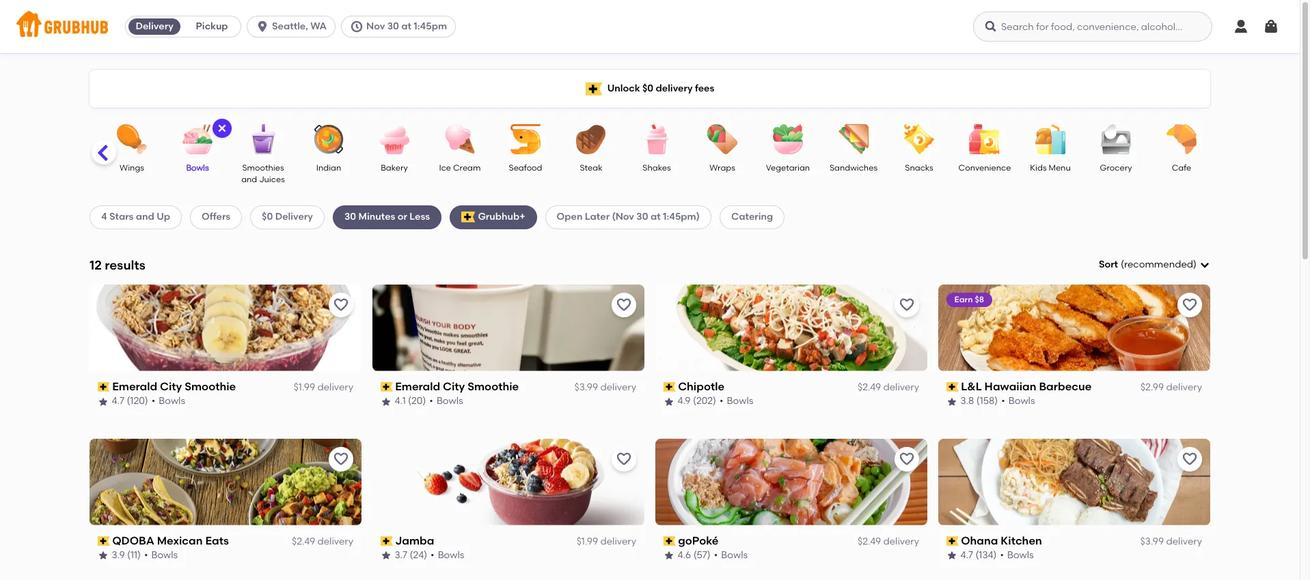 Task type: vqa. For each thing, say whether or not it's contained in the screenshot.


Task type: describe. For each thing, give the bounding box(es) containing it.
$2.49 delivery for gopoké
[[858, 536, 919, 548]]

svg image inside the nov 30 at 1:45pm "button"
[[350, 20, 364, 33]]

l&l hawaiian barbecue
[[961, 381, 1092, 394]]

12 results
[[90, 257, 145, 273]]

3.7 (24)
[[395, 550, 428, 562]]

star icon image for 4.9 (202)
[[664, 397, 675, 408]]

none field containing sort
[[1099, 258, 1210, 272]]

delivery for 3.8 (158)
[[1166, 382, 1202, 394]]

menu
[[1049, 163, 1071, 173]]

and inside the smoothies and juices
[[241, 175, 257, 185]]

4.9 (202)
[[678, 396, 717, 408]]

star icon image for 4.7 (134)
[[947, 551, 957, 562]]

earn $8
[[955, 295, 985, 305]]

delivery for 4.7 (134)
[[1166, 536, 1202, 548]]

1 horizontal spatial $0
[[642, 83, 653, 94]]

emerald city smoothie logo image for $1.99
[[90, 285, 362, 372]]

minutes
[[359, 211, 395, 223]]

cream
[[453, 163, 481, 173]]

save this restaurant image for qdoba mexican eats
[[333, 452, 349, 468]]

eats
[[206, 535, 229, 548]]

save this restaurant image for jamba
[[616, 452, 632, 468]]

l&l
[[961, 381, 982, 394]]

wings
[[120, 163, 144, 173]]

stars
[[109, 211, 134, 223]]

bowls image
[[174, 124, 221, 154]]

• bowls for 3.9 (11)
[[145, 550, 178, 562]]

(20)
[[408, 396, 426, 408]]

(11)
[[127, 550, 141, 562]]

$1.99 for emerald city smoothie
[[294, 382, 315, 394]]

(158)
[[977, 396, 998, 408]]

qdoba mexican eats logo image
[[90, 439, 362, 526]]

$1.99 delivery for jamba
[[577, 536, 636, 548]]

hawaiian
[[985, 381, 1037, 394]]

bowls for 4.6 (57)
[[722, 550, 748, 562]]

$2.49 for gopoké
[[858, 536, 881, 548]]

delivery for 3.7 (24)
[[600, 536, 636, 548]]

save this restaurant button for 4.6 (57)
[[895, 447, 919, 472]]

• bowls for 4.9 (202)
[[720, 396, 754, 408]]

0 horizontal spatial svg image
[[217, 123, 228, 134]]

save this restaurant image for ohana kitchen
[[1182, 452, 1198, 468]]

emerald city smoothie logo image for $3.99
[[372, 285, 644, 372]]

)
[[1193, 259, 1197, 271]]

at inside "button"
[[401, 21, 411, 32]]

4.7 (134)
[[961, 550, 997, 562]]

main navigation navigation
[[0, 0, 1300, 53]]

bowls for 4.7 (134)
[[1008, 550, 1034, 562]]

ice cream image
[[436, 124, 484, 154]]

subscription pass image for emerald city smoothie
[[98, 383, 110, 392]]

0 horizontal spatial 30
[[344, 211, 356, 223]]

sandwiches image
[[830, 124, 878, 154]]

$2.49 for qdoba mexican eats
[[292, 536, 315, 548]]

unlock
[[607, 83, 640, 94]]

bowls for 4.7 (120)
[[159, 396, 186, 408]]

save this restaurant button for 3.7 (24)
[[612, 447, 636, 472]]

(24)
[[410, 550, 428, 562]]

12
[[90, 257, 102, 273]]

results
[[105, 257, 145, 273]]

save this restaurant button for 3.9 (11)
[[329, 447, 353, 472]]

ice cream
[[439, 163, 481, 173]]

kids menu
[[1030, 163, 1071, 173]]

wraps image
[[698, 124, 746, 154]]

nov 30 at 1:45pm
[[366, 21, 447, 32]]

30 minutes or less
[[344, 211, 430, 223]]

cafe image
[[1158, 124, 1206, 154]]

barbecue
[[1039, 381, 1092, 394]]

• for (202)
[[720, 396, 724, 408]]

$8
[[975, 295, 985, 305]]

• bowls for 4.1 (20)
[[430, 396, 463, 408]]

(nov
[[612, 211, 634, 223]]

$3.99 delivery for emerald city smoothie
[[575, 382, 636, 394]]

star icon image for 3.9 (11)
[[98, 551, 109, 562]]

save this restaurant button for 4.7 (134)
[[1178, 447, 1202, 472]]

delivery for 4.9 (202)
[[883, 382, 919, 394]]

emerald city smoothie for (120)
[[113, 381, 236, 394]]

4 stars and up
[[101, 211, 170, 223]]

bowls down bowls image
[[186, 163, 209, 173]]

star icon image for 4.1 (20)
[[381, 397, 392, 408]]

sort
[[1099, 259, 1118, 271]]

subscription pass image for gopoké
[[664, 537, 676, 547]]

ohana
[[961, 535, 998, 548]]

1:45pm)
[[663, 211, 700, 223]]

later
[[585, 211, 610, 223]]

sandwiches
[[830, 163, 878, 173]]

sort ( recommended )
[[1099, 259, 1197, 271]]

vegetarian image
[[764, 124, 812, 154]]

save this restaurant image for $1.99 delivery
[[333, 297, 349, 314]]

4.1 (20)
[[395, 396, 426, 408]]

wa
[[310, 21, 327, 32]]

star icon image for 4.7 (120)
[[98, 397, 109, 408]]

ohana kitchen
[[961, 535, 1042, 548]]

cafe
[[1172, 163, 1191, 173]]

qdoba
[[113, 535, 155, 548]]

delivery inside button
[[136, 21, 173, 32]]

earn
[[955, 295, 973, 305]]

$3.99 for ohana kitchen
[[1140, 536, 1164, 548]]

30 inside the nov 30 at 1:45pm "button"
[[387, 21, 399, 32]]

svg image inside seattle, wa button
[[256, 20, 269, 33]]

star icon image for 4.6 (57)
[[664, 551, 675, 562]]

2 horizontal spatial svg image
[[1263, 18, 1279, 35]]

grocery image
[[1092, 124, 1140, 154]]

catering
[[731, 211, 773, 223]]

• for (20)
[[430, 396, 434, 408]]

4
[[101, 211, 107, 223]]

• bowls for 3.8 (158)
[[1002, 396, 1035, 408]]

bakery
[[381, 163, 408, 173]]

3.8 (158)
[[961, 396, 998, 408]]

(120)
[[127, 396, 148, 408]]

smoothies and juices
[[241, 163, 285, 185]]

1 vertical spatial delivery
[[275, 211, 313, 223]]

indian image
[[305, 124, 353, 154]]

$0 delivery
[[262, 211, 313, 223]]

gopoké logo image
[[655, 439, 927, 526]]

(57)
[[694, 550, 711, 562]]

open
[[557, 211, 583, 223]]

grubhub plus flag logo image for unlock $0 delivery fees
[[585, 82, 602, 95]]

subscription pass image for l&l hawaiian barbecue
[[947, 383, 959, 392]]

smoothies
[[242, 163, 284, 173]]

delivery for 4.7 (120)
[[317, 382, 353, 394]]

star icon image for 3.8 (158)
[[947, 397, 957, 408]]

delivery button
[[126, 16, 183, 38]]



Task type: locate. For each thing, give the bounding box(es) containing it.
save this restaurant image for gopoké
[[899, 452, 915, 468]]

emerald city smoothie logo image
[[90, 285, 362, 372], [372, 285, 644, 372]]

wraps
[[709, 163, 735, 173]]

0 horizontal spatial emerald city smoothie logo image
[[90, 285, 362, 372]]

1 horizontal spatial $3.99 delivery
[[1140, 536, 1202, 548]]

juices
[[259, 175, 285, 185]]

2 city from the left
[[443, 381, 465, 394]]

at left "1:45pm" in the top left of the page
[[401, 21, 411, 32]]

1 emerald city smoothie from the left
[[113, 381, 236, 394]]

$1.99 delivery for emerald city smoothie
[[294, 382, 353, 394]]

1 horizontal spatial 30
[[387, 21, 399, 32]]

l&l hawaiian barbecue logo image
[[938, 285, 1210, 372]]

star icon image left 3.8
[[947, 397, 957, 408]]

vegetarian
[[766, 163, 810, 173]]

$3.99
[[575, 382, 598, 394], [1140, 536, 1164, 548]]

1 vertical spatial subscription pass image
[[381, 537, 393, 547]]

0 vertical spatial $1.99 delivery
[[294, 382, 353, 394]]

bowls for 4.1 (20)
[[437, 396, 463, 408]]

star icon image left 4.1
[[381, 397, 392, 408]]

0 vertical spatial and
[[241, 175, 257, 185]]

grubhub plus flag logo image
[[585, 82, 602, 95], [461, 212, 475, 223]]

grubhub plus flag logo image left 'unlock'
[[585, 82, 602, 95]]

1 horizontal spatial at
[[651, 211, 661, 223]]

shakes
[[643, 163, 671, 173]]

• for (57)
[[714, 550, 718, 562]]

3.7
[[395, 550, 408, 562]]

seafood
[[509, 163, 542, 173]]

bowls for 3.9 (11)
[[152, 550, 178, 562]]

3.8
[[961, 396, 975, 408]]

2 emerald city smoothie logo image from the left
[[372, 285, 644, 372]]

delivery for 4.6 (57)
[[883, 536, 919, 548]]

1 city from the left
[[160, 381, 182, 394]]

emerald city smoothie
[[113, 381, 236, 394], [395, 381, 519, 394]]

soup image
[[42, 124, 90, 154]]

• down ohana kitchen at the right of the page
[[1000, 550, 1004, 562]]

• bowls right (24)
[[431, 550, 465, 562]]

pickup button
[[183, 16, 241, 38]]

save this restaurant button for 4.1 (20)
[[612, 293, 636, 318]]

• bowls down kitchen
[[1000, 550, 1034, 562]]

$0
[[642, 83, 653, 94], [262, 211, 273, 223]]

bowls right (57)
[[722, 550, 748, 562]]

30 right the (nov
[[637, 211, 648, 223]]

3.9 (11)
[[112, 550, 141, 562]]

1 vertical spatial grubhub plus flag logo image
[[461, 212, 475, 223]]

emerald up (120)
[[113, 381, 158, 394]]

chipotle
[[678, 381, 725, 394]]

4 save this restaurant image from the left
[[1182, 452, 1198, 468]]

up
[[157, 211, 170, 223]]

grubhub plus flag logo image for grubhub+
[[461, 212, 475, 223]]

1 vertical spatial $0
[[262, 211, 273, 223]]

subscription pass image for jamba
[[381, 537, 393, 547]]

$2.49 for chipotle
[[858, 382, 881, 394]]

• right (120)
[[152, 396, 156, 408]]

1 vertical spatial $3.99 delivery
[[1140, 536, 1202, 548]]

Search for food, convenience, alcohol... search field
[[973, 12, 1212, 42]]

subscription pass image for qdoba mexican eats
[[98, 537, 110, 547]]

4 save this restaurant image from the left
[[1182, 297, 1198, 314]]

1:45pm
[[414, 21, 447, 32]]

and
[[241, 175, 257, 185], [136, 211, 154, 223]]

indian
[[316, 163, 341, 173]]

1 horizontal spatial 4.7
[[961, 550, 974, 562]]

0 horizontal spatial smoothie
[[185, 381, 236, 394]]

jamba
[[395, 535, 435, 548]]

star icon image
[[98, 397, 109, 408], [381, 397, 392, 408], [664, 397, 675, 408], [947, 397, 957, 408], [98, 551, 109, 562], [381, 551, 392, 562], [664, 551, 675, 562], [947, 551, 957, 562]]

• bowls for 4.7 (120)
[[152, 396, 186, 408]]

fees
[[695, 83, 714, 94]]

(134)
[[976, 550, 997, 562]]

1 horizontal spatial $1.99
[[577, 536, 598, 548]]

0 horizontal spatial emerald city smoothie
[[113, 381, 236, 394]]

emerald city smoothie up (20)
[[395, 381, 519, 394]]

offers
[[202, 211, 230, 223]]

bowls for 4.9 (202)
[[727, 396, 754, 408]]

seafood image
[[502, 124, 549, 154]]

1 save this restaurant image from the left
[[333, 452, 349, 468]]

delivery for 3.9 (11)
[[317, 536, 353, 548]]

$0 right 'unlock'
[[642, 83, 653, 94]]

• bowls for 3.7 (24)
[[431, 550, 465, 562]]

save this restaurant button for 4.7 (120)
[[329, 293, 353, 318]]

bowls right (24)
[[438, 550, 465, 562]]

kitchen
[[1001, 535, 1042, 548]]

4.7 for ohana kitchen
[[961, 550, 974, 562]]

$2.99
[[1141, 382, 1164, 394]]

shakes image
[[633, 124, 681, 154]]

subscription pass image for ohana kitchen
[[947, 537, 959, 547]]

0 vertical spatial $0
[[642, 83, 653, 94]]

4.6 (57)
[[678, 550, 711, 562]]

svg image inside field
[[1199, 260, 1210, 271]]

1 smoothie from the left
[[185, 381, 236, 394]]

• right (57)
[[714, 550, 718, 562]]

$2.49 delivery
[[858, 382, 919, 394], [292, 536, 353, 548], [858, 536, 919, 548]]

4.7 left (120)
[[112, 396, 125, 408]]

delivery down juices
[[275, 211, 313, 223]]

0 horizontal spatial $1.99
[[294, 382, 315, 394]]

0 horizontal spatial emerald
[[113, 381, 158, 394]]

0 horizontal spatial $1.99 delivery
[[294, 382, 353, 394]]

0 vertical spatial at
[[401, 21, 411, 32]]

• for (120)
[[152, 396, 156, 408]]

• bowls
[[152, 396, 186, 408], [430, 396, 463, 408], [720, 396, 754, 408], [1002, 396, 1035, 408], [145, 550, 178, 562], [431, 550, 465, 562], [714, 550, 748, 562], [1000, 550, 1034, 562]]

0 horizontal spatial at
[[401, 21, 411, 32]]

wings image
[[108, 124, 156, 154]]

grocery
[[1100, 163, 1132, 173]]

gopoké
[[678, 535, 719, 548]]

city for 4.7 (120)
[[160, 381, 182, 394]]

1 vertical spatial $1.99 delivery
[[577, 536, 636, 548]]

star icon image left 4.9
[[664, 397, 675, 408]]

• bowls for 4.6 (57)
[[714, 550, 748, 562]]

30 right nov
[[387, 21, 399, 32]]

city for 4.1 (20)
[[443, 381, 465, 394]]

emerald for (120)
[[113, 381, 158, 394]]

bowls for 3.8 (158)
[[1009, 396, 1035, 408]]

delivery for 4.1 (20)
[[600, 382, 636, 394]]

1 horizontal spatial and
[[241, 175, 257, 185]]

$1.99 for jamba
[[577, 536, 598, 548]]

0 vertical spatial grubhub plus flag logo image
[[585, 82, 602, 95]]

1 horizontal spatial $1.99 delivery
[[577, 536, 636, 548]]

kids
[[1030, 163, 1047, 173]]

• bowls down 'qdoba mexican eats'
[[145, 550, 178, 562]]

at left 1:45pm)
[[651, 211, 661, 223]]

mexican
[[157, 535, 203, 548]]

subscription pass image for emerald city smoothie
[[381, 383, 393, 392]]

1 vertical spatial $3.99
[[1140, 536, 1164, 548]]

delivery left the pickup
[[136, 21, 173, 32]]

smoothie for 4.1 (20)
[[468, 381, 519, 394]]

• for (134)
[[1000, 550, 1004, 562]]

30
[[387, 21, 399, 32], [344, 211, 356, 223], [637, 211, 648, 223]]

2 emerald from the left
[[395, 381, 441, 394]]

star icon image left 4.7 (120)
[[98, 397, 109, 408]]

star icon image for 3.7 (24)
[[381, 551, 392, 562]]

1 horizontal spatial svg image
[[1233, 18, 1249, 35]]

1 save this restaurant image from the left
[[333, 297, 349, 314]]

recommended
[[1124, 259, 1193, 271]]

• bowls right (20)
[[430, 396, 463, 408]]

1 horizontal spatial delivery
[[275, 211, 313, 223]]

• for (158)
[[1002, 396, 1006, 408]]

$2.99 delivery
[[1141, 382, 1202, 394]]

save this restaurant image for $3.99 delivery
[[616, 297, 632, 314]]

svg image
[[256, 20, 269, 33], [350, 20, 364, 33], [984, 20, 998, 33], [1199, 260, 1210, 271]]

1 vertical spatial 4.7
[[961, 550, 974, 562]]

nov
[[366, 21, 385, 32]]

• bowls for 4.7 (134)
[[1000, 550, 1034, 562]]

• bowls right (57)
[[714, 550, 748, 562]]

1 vertical spatial and
[[136, 211, 154, 223]]

jamba logo image
[[372, 439, 644, 526]]

bowls right (20)
[[437, 396, 463, 408]]

$0 down juices
[[262, 211, 273, 223]]

1 horizontal spatial city
[[443, 381, 465, 394]]

bowls
[[186, 163, 209, 173], [159, 396, 186, 408], [437, 396, 463, 408], [727, 396, 754, 408], [1009, 396, 1035, 408], [152, 550, 178, 562], [438, 550, 465, 562], [722, 550, 748, 562], [1008, 550, 1034, 562]]

bowls down kitchen
[[1008, 550, 1034, 562]]

bowls down l&l hawaiian barbecue
[[1009, 396, 1035, 408]]

4.1
[[395, 396, 406, 408]]

3 save this restaurant image from the left
[[899, 297, 915, 314]]

1 horizontal spatial emerald city smoothie
[[395, 381, 519, 394]]

1 horizontal spatial emerald city smoothie logo image
[[372, 285, 644, 372]]

• for (11)
[[145, 550, 148, 562]]

$3.99 for emerald city smoothie
[[575, 382, 598, 394]]

kids menu image
[[1027, 124, 1074, 154]]

snacks
[[905, 163, 933, 173]]

grubhub plus flag logo image left 'grubhub+'
[[461, 212, 475, 223]]

2 emerald city smoothie from the left
[[395, 381, 519, 394]]

$3.99 delivery
[[575, 382, 636, 394], [1140, 536, 1202, 548]]

0 horizontal spatial and
[[136, 211, 154, 223]]

(
[[1121, 259, 1124, 271]]

smoothies and juices image
[[239, 124, 287, 154]]

• bowls down hawaiian at the bottom of page
[[1002, 396, 1035, 408]]

0 horizontal spatial 4.7
[[112, 396, 125, 408]]

svg image
[[1233, 18, 1249, 35], [1263, 18, 1279, 35], [217, 123, 228, 134]]

save this restaurant button for 4.9 (202)
[[895, 293, 919, 318]]

steak image
[[567, 124, 615, 154]]

less
[[410, 211, 430, 223]]

seattle, wa
[[272, 21, 327, 32]]

1 emerald from the left
[[113, 381, 158, 394]]

bowls down 'qdoba mexican eats'
[[152, 550, 178, 562]]

$2.49
[[858, 382, 881, 394], [292, 536, 315, 548], [858, 536, 881, 548]]

steak
[[580, 163, 602, 173]]

None field
[[1099, 258, 1210, 272]]

unlock $0 delivery fees
[[607, 83, 714, 94]]

emerald for (20)
[[395, 381, 441, 394]]

star icon image left 4.7 (134)
[[947, 551, 957, 562]]

• right (11)
[[145, 550, 148, 562]]

snacks image
[[895, 124, 943, 154]]

star icon image left 4.6
[[664, 551, 675, 562]]

0 vertical spatial $3.99 delivery
[[575, 382, 636, 394]]

convenience image
[[961, 124, 1009, 154]]

4.7 (120)
[[112, 396, 148, 408]]

pickup
[[196, 21, 228, 32]]

1 horizontal spatial subscription pass image
[[381, 537, 393, 547]]

0 horizontal spatial subscription pass image
[[98, 383, 110, 392]]

1 vertical spatial $1.99
[[577, 536, 598, 548]]

subscription pass image
[[98, 383, 110, 392], [381, 537, 393, 547]]

• right (20)
[[430, 396, 434, 408]]

$1.99
[[294, 382, 315, 394], [577, 536, 598, 548]]

bakery image
[[370, 124, 418, 154]]

0 horizontal spatial $3.99 delivery
[[575, 382, 636, 394]]

emerald up (20)
[[395, 381, 441, 394]]

3 save this restaurant image from the left
[[899, 452, 915, 468]]

• bowls right (202)
[[720, 396, 754, 408]]

delivery
[[136, 21, 173, 32], [275, 211, 313, 223]]

smoothie for 4.7 (120)
[[185, 381, 236, 394]]

save this restaurant image
[[333, 452, 349, 468], [616, 452, 632, 468], [899, 452, 915, 468], [1182, 452, 1198, 468]]

emerald city smoothie up (120)
[[113, 381, 236, 394]]

seattle,
[[272, 21, 308, 32]]

grubhub+
[[478, 211, 525, 223]]

subscription pass image for chipotle
[[664, 383, 676, 392]]

1 emerald city smoothie logo image from the left
[[90, 285, 362, 372]]

0 vertical spatial subscription pass image
[[98, 383, 110, 392]]

emerald
[[113, 381, 158, 394], [395, 381, 441, 394]]

• bowls right (120)
[[152, 396, 186, 408]]

• for (24)
[[431, 550, 435, 562]]

3.9
[[112, 550, 125, 562]]

• right (202)
[[720, 396, 724, 408]]

or
[[398, 211, 407, 223]]

1 horizontal spatial grubhub plus flag logo image
[[585, 82, 602, 95]]

0 horizontal spatial delivery
[[136, 21, 173, 32]]

and left up
[[136, 211, 154, 223]]

0 horizontal spatial city
[[160, 381, 182, 394]]

30 left minutes
[[344, 211, 356, 223]]

(202)
[[693, 396, 717, 408]]

save this restaurant image for $2.49 delivery
[[899, 297, 915, 314]]

0 horizontal spatial grubhub plus flag logo image
[[461, 212, 475, 223]]

subscription pass image
[[381, 383, 393, 392], [664, 383, 676, 392], [947, 383, 959, 392], [98, 537, 110, 547], [664, 537, 676, 547], [947, 537, 959, 547]]

and down smoothies
[[241, 175, 257, 185]]

0 vertical spatial $3.99
[[575, 382, 598, 394]]

bowls right (120)
[[159, 396, 186, 408]]

0 horizontal spatial $0
[[262, 211, 273, 223]]

ice
[[439, 163, 451, 173]]

nov 30 at 1:45pm button
[[341, 16, 461, 38]]

$3.99 delivery for ohana kitchen
[[1140, 536, 1202, 548]]

seattle, wa button
[[247, 16, 341, 38]]

1 vertical spatial at
[[651, 211, 661, 223]]

save this restaurant image
[[333, 297, 349, 314], [616, 297, 632, 314], [899, 297, 915, 314], [1182, 297, 1198, 314]]

4.9
[[678, 396, 691, 408]]

4.7 for emerald city smoothie
[[112, 396, 125, 408]]

open later (nov 30 at 1:45pm)
[[557, 211, 700, 223]]

1 horizontal spatial smoothie
[[468, 381, 519, 394]]

smoothie
[[185, 381, 236, 394], [468, 381, 519, 394]]

chipotle logo image
[[655, 285, 927, 372]]

2 horizontal spatial 30
[[637, 211, 648, 223]]

2 save this restaurant image from the left
[[616, 452, 632, 468]]

4.7 left (134)
[[961, 550, 974, 562]]

1 horizontal spatial $3.99
[[1140, 536, 1164, 548]]

ohana kitchen logo image
[[938, 439, 1210, 526]]

$2.49 delivery for qdoba mexican eats
[[292, 536, 353, 548]]

emerald city smoothie for (20)
[[395, 381, 519, 394]]

0 vertical spatial delivery
[[136, 21, 173, 32]]

• right the (158)
[[1002, 396, 1006, 408]]

4.6
[[678, 550, 691, 562]]

2 smoothie from the left
[[468, 381, 519, 394]]

0 vertical spatial 4.7
[[112, 396, 125, 408]]

$1.99 delivery
[[294, 382, 353, 394], [577, 536, 636, 548]]

bowls right (202)
[[727, 396, 754, 408]]

bowls for 3.7 (24)
[[438, 550, 465, 562]]

star icon image left '3.9' at bottom left
[[98, 551, 109, 562]]

1 horizontal spatial emerald
[[395, 381, 441, 394]]

convenience
[[959, 163, 1011, 173]]

qdoba mexican eats
[[113, 535, 229, 548]]

2 save this restaurant image from the left
[[616, 297, 632, 314]]

• right (24)
[[431, 550, 435, 562]]

star icon image left 3.7
[[381, 551, 392, 562]]

0 horizontal spatial $3.99
[[575, 382, 598, 394]]

$2.49 delivery for chipotle
[[858, 382, 919, 394]]

•
[[152, 396, 156, 408], [430, 396, 434, 408], [720, 396, 724, 408], [1002, 396, 1006, 408], [145, 550, 148, 562], [431, 550, 435, 562], [714, 550, 718, 562], [1000, 550, 1004, 562]]

0 vertical spatial $1.99
[[294, 382, 315, 394]]



